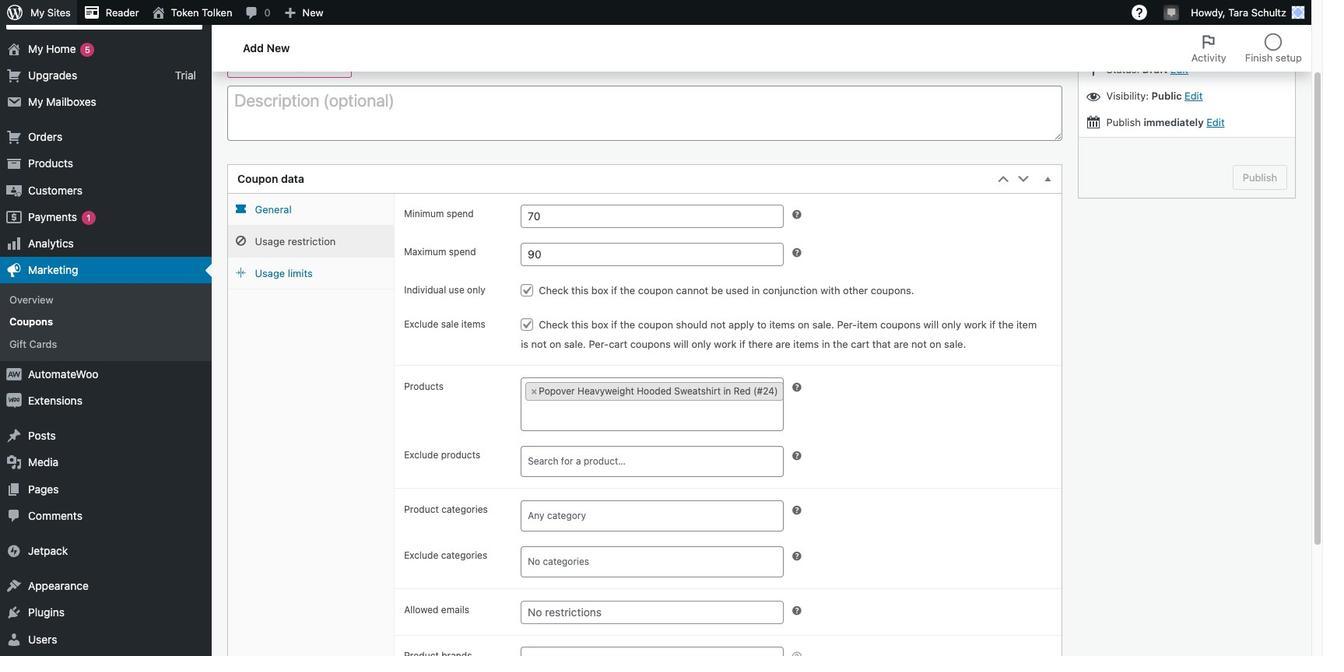 Task type: locate. For each thing, give the bounding box(es) containing it.
products inside products × popover heavyweight hooded sweatshirt in red (#24)
[[404, 381, 444, 393]]

categories down product categories
[[441, 550, 488, 562]]

exclude categories
[[404, 550, 488, 562]]

jetpack
[[28, 544, 68, 558]]

1 vertical spatial per-
[[589, 338, 609, 351]]

coupon for coupon data
[[238, 172, 278, 186]]

spend right minimum
[[447, 208, 474, 220]]

1 vertical spatial box
[[592, 319, 609, 331]]

edit button for status: draft edit
[[1171, 63, 1189, 75]]

1 horizontal spatial item
[[1017, 319, 1037, 331]]

check for check this box if the coupon should not apply to items on sale. per-item coupons will only work if the item is not on sale. per-cart coupons will only work if there are items in the cart that are not on sale.
[[539, 319, 569, 331]]

0 vertical spatial spend
[[447, 208, 474, 220]]

my right 14
[[30, 6, 45, 19]]

box
[[592, 284, 609, 297], [592, 319, 609, 331]]

products up "customers"
[[28, 157, 73, 170]]

0 horizontal spatial new
[[267, 41, 290, 54]]

are right there
[[776, 338, 791, 351]]

plugins
[[28, 606, 65, 619]]

list of allowed billing emails to check against when an order is placed. separate email addresses with commas. you can also use an asterisk (*) to match parts of an email. for example "*@gmail.com" would match all gmail addresses. image
[[791, 605, 803, 618]]

sale. right that
[[945, 338, 967, 351]]

minimum spend
[[404, 208, 474, 220]]

exclude for exclude products
[[404, 449, 439, 461]]

1 vertical spatial check
[[539, 319, 569, 331]]

not right that
[[912, 338, 927, 351]]

used
[[726, 284, 749, 297]]

0 vertical spatial only
[[467, 284, 486, 296]]

on right is
[[550, 338, 562, 351]]

usage left limits
[[255, 267, 285, 280]]

usage
[[255, 235, 285, 248], [255, 267, 285, 280]]

1 vertical spatial new
[[267, 41, 290, 54]]

0 vertical spatial products
[[28, 157, 73, 170]]

2 horizontal spatial sale.
[[945, 338, 967, 351]]

1 this from the top
[[572, 284, 589, 297]]

generate coupon code
[[236, 60, 344, 73]]

add new
[[243, 41, 290, 54]]

Allowed emails email field
[[521, 601, 784, 625]]

check right individual use only checkbox
[[539, 284, 569, 297]]

appearance
[[28, 579, 89, 593]]

1 horizontal spatial are
[[894, 338, 909, 351]]

0 horizontal spatial work
[[714, 338, 737, 351]]

exclude products
[[404, 449, 481, 461]]

1 vertical spatial usage
[[255, 267, 285, 280]]

code down coupon code
[[320, 60, 344, 73]]

exclude down product
[[404, 550, 439, 562]]

box up products × popover heavyweight hooded sweatshirt in red (#24) on the bottom of the page
[[592, 319, 609, 331]]

hooded
[[637, 386, 672, 397]]

3 exclude from the top
[[404, 550, 439, 562]]

on right that
[[930, 338, 942, 351]]

new inside toolbar navigation
[[303, 6, 324, 19]]

1 horizontal spatial new
[[303, 6, 324, 19]]

1 vertical spatial my
[[28, 42, 43, 55]]

exclude for exclude categories
[[404, 550, 439, 562]]

1 horizontal spatial not
[[711, 319, 726, 331]]

upgrades
[[28, 68, 77, 82]]

spend right maximum
[[449, 246, 476, 258]]

1 vertical spatial code
[[320, 60, 344, 73]]

1 vertical spatial only
[[942, 319, 962, 331]]

my mailboxes link
[[0, 89, 212, 115]]

1 vertical spatial coupon
[[238, 172, 278, 186]]

edit for draft
[[1171, 63, 1189, 75]]

edit for public
[[1185, 89, 1203, 102]]

sale. up products × popover heavyweight hooded sweatshirt in red (#24) on the bottom of the page
[[564, 338, 586, 351]]

token tolken
[[171, 6, 232, 19]]

2 vertical spatial edit button
[[1207, 116, 1225, 128]]

0 horizontal spatial will
[[674, 338, 689, 351]]

the
[[620, 284, 636, 297], [620, 319, 636, 331], [999, 319, 1014, 331], [833, 338, 849, 351]]

coupon for coupon code
[[235, 28, 294, 48]]

check right exclude sale items checkbox
[[539, 319, 569, 331]]

1 check from the top
[[539, 284, 569, 297]]

edit button right immediately
[[1207, 116, 1225, 128]]

per- down other
[[837, 319, 858, 331]]

1 horizontal spatial work
[[965, 319, 987, 331]]

in left red
[[724, 386, 732, 397]]

edit right immediately
[[1207, 116, 1225, 128]]

coupon left "should"
[[638, 319, 674, 331]]

exclude left sale
[[404, 319, 439, 330]]

new up coupon code
[[303, 6, 324, 19]]

orders
[[28, 130, 62, 143]]

trial
[[79, 7, 96, 19]]

per-
[[837, 319, 858, 331], [589, 338, 609, 351]]

0 vertical spatial will
[[924, 319, 939, 331]]

appearance link
[[0, 573, 212, 600]]

this inside check this box if the coupon should not apply to items on sale. per-item coupons will only work if the item is not on sale. per-cart coupons will only work if there are items in the cart that are not on sale.
[[572, 319, 589, 331]]

items
[[462, 319, 486, 330], [770, 319, 795, 331], [794, 338, 819, 351]]

sale. down with
[[813, 319, 835, 331]]

1 vertical spatial work
[[714, 338, 737, 351]]

1 vertical spatial products
[[404, 381, 444, 393]]

1 vertical spatial this
[[572, 319, 589, 331]]

products link
[[0, 151, 212, 177]]

coupon
[[235, 28, 294, 48], [238, 172, 278, 186]]

coupons
[[881, 319, 921, 331], [631, 338, 671, 351]]

edit button right the draft
[[1171, 63, 1189, 75]]

1 horizontal spatial will
[[924, 319, 939, 331]]

coupons up hooded
[[631, 338, 671, 351]]

2 usage from the top
[[255, 267, 285, 280]]

my for my sites
[[30, 6, 45, 19]]

plugins link
[[0, 600, 212, 626]]

code down new link
[[298, 28, 335, 48]]

my mailboxes
[[28, 95, 96, 108]]

exclude
[[404, 319, 439, 330], [404, 449, 439, 461], [404, 550, 439, 562]]

check
[[539, 284, 569, 297], [539, 319, 569, 331]]

token
[[171, 6, 199, 19]]

will
[[924, 319, 939, 331], [674, 338, 689, 351]]

0 vertical spatial box
[[592, 284, 609, 297]]

categories for product categories
[[442, 504, 488, 516]]

edit button right public
[[1185, 89, 1203, 102]]

if
[[612, 284, 618, 297], [612, 319, 618, 331], [990, 319, 996, 331], [740, 338, 746, 351]]

2 check from the top
[[539, 319, 569, 331]]

0 vertical spatial code
[[298, 28, 335, 48]]

0 horizontal spatial item
[[858, 319, 878, 331]]

howdy, tara schultz
[[1192, 6, 1287, 19]]

0 vertical spatial per-
[[837, 319, 858, 331]]

1 vertical spatial edit button
[[1185, 89, 1203, 102]]

upgrade for $1
[[122, 7, 188, 19]]

coupon data
[[238, 172, 304, 186]]

coupon down coupon code
[[282, 60, 317, 73]]

product categories that the coupon will be applied to, or that need to be in the cart in order for the "fixed cart discount" to be applied. image
[[791, 505, 803, 517]]

1 vertical spatial coupons
[[631, 338, 671, 351]]

my inside my mailboxes link
[[28, 95, 43, 108]]

Coupon code text field
[[227, 23, 1063, 53]]

days
[[29, 7, 49, 19]]

1 item from the left
[[858, 319, 878, 331]]

finish
[[1246, 51, 1273, 64]]

spend for minimum spend
[[447, 208, 474, 220]]

cannot
[[676, 284, 709, 297]]

coupon down 0
[[235, 28, 294, 48]]

0 vertical spatial check
[[539, 284, 569, 297]]

coupon up general
[[238, 172, 278, 186]]

1 horizontal spatial cart
[[851, 338, 870, 351]]

0 vertical spatial coupon
[[282, 60, 317, 73]]

0 horizontal spatial are
[[776, 338, 791, 351]]

cards
[[29, 338, 57, 350]]

check inside check this box if the coupon should not apply to items on sale. per-item coupons will only work if the item is not on sale. per-cart coupons will only work if there are items in the cart that are not on sale.
[[539, 319, 569, 331]]

check this box if the coupon should not apply to items on sale. per-item coupons will only work if the item is not on sale. per-cart coupons will only work if there are items in the cart that are not on sale.
[[521, 319, 1037, 351]]

is
[[521, 338, 529, 351]]

coupon for check this box if the coupon cannot be used in conjunction with other coupons.
[[638, 284, 674, 297]]

cart
[[609, 338, 628, 351], [851, 338, 870, 351]]

this for check this box if the coupon cannot be used in conjunction with other coupons.
[[572, 284, 589, 297]]

posts link
[[0, 423, 212, 450]]

usage limits
[[255, 267, 313, 280]]

items right to
[[770, 319, 795, 331]]

with
[[821, 284, 841, 297]]

general
[[255, 203, 292, 216]]

1
[[87, 212, 91, 222]]

extensions
[[28, 394, 82, 407]]

1 exclude from the top
[[404, 319, 439, 330]]

box for check this box if the coupon cannot be used in conjunction with other coupons.
[[592, 284, 609, 297]]

2 box from the top
[[592, 319, 609, 331]]

coupons up that
[[881, 319, 921, 331]]

in down with
[[822, 338, 831, 351]]

1 horizontal spatial on
[[798, 319, 810, 331]]

finish setup
[[1246, 51, 1303, 64]]

1 vertical spatial coupon
[[638, 284, 674, 297]]

usage for usage restriction
[[255, 235, 285, 248]]

should
[[676, 319, 708, 331]]

analytics
[[28, 237, 74, 250]]

0 vertical spatial this
[[572, 284, 589, 297]]

this right exclude sale items checkbox
[[572, 319, 589, 331]]

tara
[[1229, 6, 1249, 19]]

users
[[28, 633, 57, 646]]

products that the coupon will not be applied to, or that cannot be in the cart in order for the "fixed cart discount" to be applied. image
[[791, 450, 803, 463]]

tolken
[[202, 6, 232, 19]]

1 vertical spatial categories
[[441, 550, 488, 562]]

0 vertical spatial usage
[[255, 235, 285, 248]]

limits
[[288, 267, 313, 280]]

0 vertical spatial edit button
[[1171, 63, 1189, 75]]

box inside check this box if the coupon should not apply to items on sale. per-item coupons will only work if the item is not on sale. per-cart coupons will only work if there are items in the cart that are not on sale.
[[592, 319, 609, 331]]

edit right public
[[1185, 89, 1203, 102]]

0 horizontal spatial per-
[[589, 338, 609, 351]]

this
[[572, 284, 589, 297], [572, 319, 589, 331]]

products for products × popover heavyweight hooded sweatshirt in red (#24)
[[404, 381, 444, 393]]

draft
[[1143, 63, 1168, 75]]

tab list
[[1183, 25, 1312, 72]]

visibility: public edit
[[1104, 89, 1203, 102]]

not left apply
[[711, 319, 726, 331]]

allowed
[[404, 604, 439, 616]]

my down upgrades
[[28, 95, 43, 108]]

coupon inside check this box if the coupon should not apply to items on sale. per-item coupons will only work if the item is not on sale. per-cart coupons will only work if there are items in the cart that are not on sale.
[[638, 319, 674, 331]]

my left the home
[[28, 42, 43, 55]]

2 vertical spatial exclude
[[404, 550, 439, 562]]

on down conjunction
[[798, 319, 810, 331]]

1 horizontal spatial products
[[404, 381, 444, 393]]

are right that
[[894, 338, 909, 351]]

2 this from the top
[[572, 319, 589, 331]]

categories right product
[[442, 504, 488, 516]]

items right sale
[[462, 319, 486, 330]]

gift cards link
[[0, 333, 212, 355]]

this right individual use only checkbox
[[572, 284, 589, 297]]

activity button
[[1183, 25, 1237, 72]]

1 horizontal spatial coupons
[[881, 319, 921, 331]]

comments
[[28, 509, 82, 522]]

2 exclude from the top
[[404, 449, 439, 461]]

gift
[[9, 338, 27, 350]]

5
[[85, 44, 90, 54]]

2 vertical spatial coupon
[[638, 319, 674, 331]]

my home 5
[[28, 42, 90, 55]]

None submit
[[1233, 165, 1288, 190]]

cart up heavyweight
[[609, 338, 628, 351]]

usage down general
[[255, 235, 285, 248]]

new up generate coupon code "link"
[[267, 41, 290, 54]]

cart left that
[[851, 338, 870, 351]]

box down maximum spend text field
[[592, 284, 609, 297]]

howdy,
[[1192, 6, 1226, 19]]

other
[[843, 284, 868, 297]]

0 vertical spatial coupon
[[235, 28, 294, 48]]

code inside "link"
[[320, 60, 344, 73]]

0 horizontal spatial cart
[[609, 338, 628, 351]]

my for my mailboxes
[[28, 95, 43, 108]]

0 vertical spatial my
[[30, 6, 45, 19]]

1 vertical spatial spend
[[449, 246, 476, 258]]

products down "exclude sale items" on the left
[[404, 381, 444, 393]]

1 usage from the top
[[255, 235, 285, 248]]

0 horizontal spatial products
[[28, 157, 73, 170]]

1 box from the top
[[592, 284, 609, 297]]

0 vertical spatial exclude
[[404, 319, 439, 330]]

0 vertical spatial edit
[[1171, 63, 1189, 75]]

not right is
[[532, 338, 547, 351]]

2 horizontal spatial not
[[912, 338, 927, 351]]

0 horizontal spatial coupons
[[631, 338, 671, 351]]

2 vertical spatial my
[[28, 95, 43, 108]]

2 vertical spatial only
[[692, 338, 712, 351]]

reader
[[106, 6, 139, 19]]

product categories that the coupon will not be applied to, or that cannot be in the cart in order for the "fixed cart discount" to be applied. image
[[791, 551, 803, 563]]

exclude left products
[[404, 449, 439, 461]]

0 vertical spatial categories
[[442, 504, 488, 516]]

coupon down maximum spend text field
[[638, 284, 674, 297]]

only
[[467, 284, 486, 296], [942, 319, 962, 331], [692, 338, 712, 351]]

Search for a product… text field
[[526, 451, 787, 473]]

1 vertical spatial exclude
[[404, 449, 439, 461]]

edit right the draft
[[1171, 63, 1189, 75]]

per- up products × popover heavyweight hooded sweatshirt in red (#24) on the bottom of the page
[[589, 338, 609, 351]]

1 vertical spatial edit
[[1185, 89, 1203, 102]]

1 horizontal spatial only
[[692, 338, 712, 351]]

analytics link
[[0, 230, 212, 257]]

0 vertical spatial new
[[303, 6, 324, 19]]

usage restriction
[[255, 235, 336, 248]]

minimum
[[404, 208, 444, 220]]

my inside 'my sites' link
[[30, 6, 45, 19]]



Task type: vqa. For each thing, say whether or not it's contained in the screenshot.
woo-
no



Task type: describe. For each thing, give the bounding box(es) containing it.
my sites link
[[0, 0, 77, 25]]

categories for exclude categories
[[441, 550, 488, 562]]

public
[[1152, 89, 1183, 102]]

maximum
[[404, 246, 447, 258]]

generate coupon code link
[[227, 55, 352, 78]]

2 cart from the left
[[851, 338, 870, 351]]

exclude sale items
[[404, 319, 486, 330]]

1 vertical spatial will
[[674, 338, 689, 351]]

data
[[281, 172, 304, 186]]

check this box if the coupon cannot be used in conjunction with other coupons.
[[539, 284, 915, 297]]

in inside products × popover heavyweight hooded sweatshirt in red (#24)
[[724, 386, 732, 397]]

items up products that the coupon will be applied to, or that need to be in the cart in order for the "fixed cart discount" to be applied. 'image'
[[794, 338, 819, 351]]

usage for usage limits
[[255, 267, 285, 280]]

usage restriction link
[[228, 226, 394, 258]]

0 horizontal spatial only
[[467, 284, 486, 296]]

14 days left in trial
[[16, 7, 96, 19]]

use
[[449, 284, 465, 296]]

individual
[[404, 284, 446, 296]]

apply
[[729, 319, 755, 331]]

setup
[[1276, 51, 1303, 64]]

that
[[873, 338, 891, 351]]

maximum spend
[[404, 246, 476, 258]]

0 vertical spatial work
[[965, 319, 987, 331]]

this field allows you to set the maximum spend (subtotal) allowed when using the coupon. image
[[791, 247, 803, 259]]

generate
[[236, 60, 279, 73]]

tab list containing activity
[[1183, 25, 1312, 72]]

automatewoo
[[28, 367, 98, 381]]

No categories text field
[[526, 551, 787, 573]]

my for my home 5
[[28, 42, 43, 55]]

reader link
[[77, 0, 145, 25]]

pages
[[28, 482, 59, 496]]

coupons link
[[0, 311, 212, 333]]

orders link
[[0, 124, 212, 151]]

1 horizontal spatial per-
[[837, 319, 858, 331]]

mailboxes
[[46, 95, 96, 108]]

in inside check this box if the coupon should not apply to items on sale. per-item coupons will only work if the item is not on sale. per-cart coupons will only work if there are items in the cart that are not on sale.
[[822, 338, 831, 351]]

marketing link
[[0, 257, 212, 284]]

notification image
[[1166, 5, 1178, 18]]

this for check this box if the coupon should not apply to items on sale. per-item coupons will only work if the item is not on sale. per-cart coupons will only work if there are items in the cart that are not on sale.
[[572, 319, 589, 331]]

Description (optional) text field
[[227, 86, 1063, 141]]

restriction
[[288, 235, 336, 248]]

exclude for exclude sale items
[[404, 319, 439, 330]]

product categories
[[404, 504, 488, 516]]

allowed emails
[[404, 604, 470, 616]]

1 are from the left
[[776, 338, 791, 351]]

new link
[[277, 0, 330, 25]]

×
[[531, 386, 538, 397]]

media link
[[0, 450, 212, 476]]

0 horizontal spatial sale.
[[564, 338, 586, 351]]

there
[[749, 338, 773, 351]]

overview link
[[0, 289, 212, 311]]

to
[[757, 319, 767, 331]]

posts
[[28, 429, 56, 442]]

users link
[[0, 626, 212, 653]]

payments 1
[[28, 210, 91, 223]]

spend for maximum spend
[[449, 246, 476, 258]]

red
[[734, 386, 751, 397]]

this field allows you to set the minimum spend (subtotal) allowed to use the coupon. image
[[791, 209, 803, 221]]

trial
[[175, 68, 196, 82]]

$1
[[177, 7, 188, 19]]

sale
[[441, 319, 459, 330]]

upgrade for $1 button
[[116, 4, 193, 24]]

be
[[712, 284, 723, 297]]

in right "used"
[[752, 284, 760, 297]]

coupon inside "link"
[[282, 60, 317, 73]]

0 link
[[239, 0, 277, 25]]

in right the left
[[69, 7, 77, 19]]

automatewoo link
[[0, 361, 212, 388]]

0 horizontal spatial not
[[532, 338, 547, 351]]

gift cards
[[9, 338, 57, 350]]

heavyweight
[[578, 386, 635, 397]]

0 horizontal spatial on
[[550, 338, 562, 351]]

1 cart from the left
[[609, 338, 628, 351]]

coupon code
[[235, 28, 335, 48]]

2 are from the left
[[894, 338, 909, 351]]

1 horizontal spatial sale.
[[813, 319, 835, 331]]

products for products
[[28, 157, 73, 170]]

0 vertical spatial coupons
[[881, 319, 921, 331]]

activity
[[1192, 51, 1227, 64]]

check for check this box if the coupon cannot be used in conjunction with other coupons.
[[539, 284, 569, 297]]

jetpack link
[[0, 538, 212, 565]]

coupons
[[9, 316, 53, 328]]

edit button for visibility: public edit
[[1185, 89, 1203, 102]]

emails
[[441, 604, 470, 616]]

Minimum spend text field
[[521, 205, 784, 228]]

visibility:
[[1107, 89, 1149, 102]]

products that the coupon will be applied to, or that need to be in the cart in order for the "fixed cart discount" to be applied. image
[[791, 382, 803, 394]]

marketing
[[28, 263, 78, 277]]

immediately
[[1144, 116, 1204, 128]]

Individual use only checkbox
[[521, 284, 534, 297]]

products
[[441, 449, 481, 461]]

for
[[163, 7, 175, 19]]

comments link
[[0, 503, 212, 529]]

coupons.
[[871, 284, 915, 297]]

publish immediately edit
[[1104, 116, 1225, 128]]

coupon for check this box if the coupon should not apply to items on sale. per-item coupons will only work if the item is not on sale. per-cart coupons will only work if there are items in the cart that are not on sale.
[[638, 319, 674, 331]]

0
[[264, 6, 271, 19]]

products × popover heavyweight hooded sweatshirt in red (#24)
[[404, 381, 778, 397]]

2 horizontal spatial only
[[942, 319, 962, 331]]

2 item from the left
[[1017, 319, 1037, 331]]

2 horizontal spatial on
[[930, 338, 942, 351]]

Maximum spend text field
[[521, 243, 784, 266]]

home
[[46, 42, 76, 55]]

payments
[[28, 210, 77, 223]]

overview
[[9, 294, 53, 306]]

sweatshirt
[[675, 386, 721, 397]]

toolbar navigation
[[0, 0, 1312, 28]]

upgrade
[[122, 7, 160, 19]]

left
[[52, 7, 66, 19]]

customers link
[[0, 177, 212, 204]]

status: draft edit
[[1104, 63, 1189, 75]]

box for check this box if the coupon should not apply to items on sale. per-item coupons will only work if the item is not on sale. per-cart coupons will only work if there are items in the cart that are not on sale.
[[592, 319, 609, 331]]

popover
[[539, 386, 575, 397]]

sites
[[47, 6, 71, 19]]

add
[[243, 41, 264, 54]]

Any category text field
[[526, 506, 787, 527]]

2 vertical spatial edit
[[1207, 116, 1225, 128]]

Exclude sale items checkbox
[[521, 319, 534, 331]]

Any brand text field
[[526, 652, 787, 656]]

conjunction
[[763, 284, 818, 297]]



